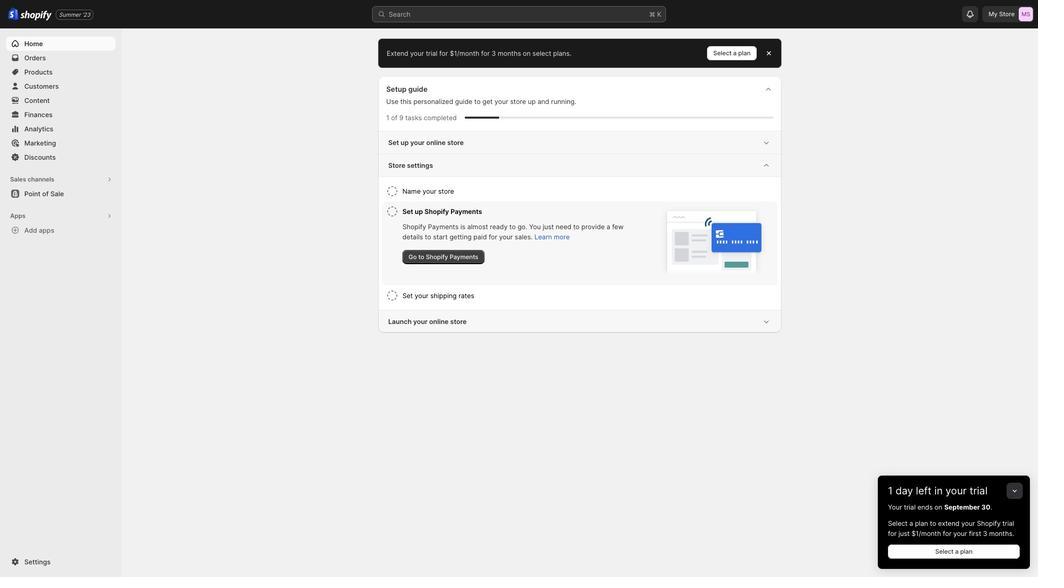 Task type: locate. For each thing, give the bounding box(es) containing it.
0 horizontal spatial on
[[523, 49, 531, 57]]

your right name
[[423, 187, 437, 195]]

1 horizontal spatial store
[[1000, 10, 1015, 18]]

of inside button
[[42, 190, 49, 198]]

learn more
[[535, 233, 570, 241]]

0 horizontal spatial up
[[401, 138, 409, 147]]

0 vertical spatial 1
[[386, 114, 389, 122]]

1 vertical spatial store
[[388, 161, 406, 169]]

orders link
[[6, 51, 116, 65]]

3
[[492, 49, 496, 57], [984, 529, 988, 538]]

payments up is
[[451, 207, 482, 216]]

set up store settings
[[388, 138, 399, 147]]

trial
[[426, 49, 438, 57], [970, 485, 988, 497], [904, 503, 916, 511], [1003, 519, 1015, 527]]

up inside "dropdown button"
[[415, 207, 423, 216]]

up left and
[[528, 97, 536, 105]]

0 vertical spatial payments
[[451, 207, 482, 216]]

set
[[388, 138, 399, 147], [403, 207, 413, 216], [403, 292, 413, 300]]

1 vertical spatial on
[[935, 503, 943, 511]]

0 horizontal spatial shopify image
[[8, 8, 19, 20]]

1 horizontal spatial just
[[899, 529, 910, 538]]

0 vertical spatial select a plan link
[[708, 46, 757, 60]]

1 vertical spatial plan
[[915, 519, 929, 527]]

payments inside "dropdown button"
[[451, 207, 482, 216]]

plan for the topmost select a plan link
[[739, 49, 751, 57]]

summer '23
[[59, 11, 90, 18]]

0 horizontal spatial guide
[[408, 85, 428, 93]]

just up learn more link
[[543, 223, 554, 231]]

1 horizontal spatial up
[[415, 207, 423, 216]]

sales
[[10, 175, 26, 183]]

1 horizontal spatial select
[[888, 519, 908, 527]]

summer '23 link
[[56, 9, 93, 20]]

1 vertical spatial of
[[42, 190, 49, 198]]

9
[[399, 114, 404, 122]]

0 vertical spatial plan
[[739, 49, 751, 57]]

payments down getting
[[450, 253, 479, 261]]

1 horizontal spatial of
[[391, 114, 398, 122]]

almost
[[468, 223, 488, 231]]

1 vertical spatial select a plan
[[936, 548, 973, 555]]

0 horizontal spatial $1/month
[[450, 49, 480, 57]]

store down rates at the bottom of the page
[[450, 317, 467, 326]]

to left go. on the top of the page
[[510, 223, 516, 231]]

apps button
[[6, 209, 116, 223]]

shopify down name your store
[[425, 207, 449, 216]]

1 vertical spatial $1/month
[[912, 529, 942, 538]]

trial up 30
[[970, 485, 988, 497]]

for down extend
[[943, 529, 952, 538]]

of left 9
[[391, 114, 398, 122]]

set inside dropdown button
[[388, 138, 399, 147]]

up
[[528, 97, 536, 105], [401, 138, 409, 147], [415, 207, 423, 216]]

on right ends
[[935, 503, 943, 511]]

0 vertical spatial just
[[543, 223, 554, 231]]

1 horizontal spatial 3
[[984, 529, 988, 538]]

2 horizontal spatial up
[[528, 97, 536, 105]]

of left sale
[[42, 190, 49, 198]]

for left the months
[[481, 49, 490, 57]]

1 for 1 day left in your trial
[[888, 485, 893, 497]]

store right "my"
[[1000, 10, 1015, 18]]

payments
[[451, 207, 482, 216], [428, 223, 459, 231], [450, 253, 479, 261]]

content
[[24, 96, 50, 104]]

set up shopify payments
[[403, 207, 482, 216]]

1 vertical spatial select
[[888, 519, 908, 527]]

ready
[[490, 223, 508, 231]]

your right get
[[495, 97, 509, 105]]

your up september
[[946, 485, 967, 497]]

0 horizontal spatial store
[[388, 161, 406, 169]]

on
[[523, 49, 531, 57], [935, 503, 943, 511]]

0 horizontal spatial 1
[[386, 114, 389, 122]]

set inside "dropdown button"
[[403, 207, 413, 216]]

on left select
[[523, 49, 531, 57]]

select inside select a plan to extend your shopify trial for just $1/month for your first 3 months.
[[888, 519, 908, 527]]

up down name
[[415, 207, 423, 216]]

analytics
[[24, 125, 53, 133]]

$1/month
[[450, 49, 480, 57], [912, 529, 942, 538]]

select a plan inside 1 day left in your trial "element"
[[936, 548, 973, 555]]

just down the your
[[899, 529, 910, 538]]

products
[[24, 68, 53, 76]]

1 horizontal spatial on
[[935, 503, 943, 511]]

your up first
[[962, 519, 976, 527]]

1 vertical spatial select a plan link
[[888, 545, 1020, 559]]

select a plan link inside 1 day left in your trial "element"
[[888, 545, 1020, 559]]

3 inside select a plan to extend your shopify trial for just $1/month for your first 3 months.
[[984, 529, 988, 538]]

2 vertical spatial payments
[[450, 253, 479, 261]]

2 vertical spatial set
[[403, 292, 413, 300]]

1 vertical spatial just
[[899, 529, 910, 538]]

2 horizontal spatial plan
[[961, 548, 973, 555]]

your
[[888, 503, 903, 511]]

2 horizontal spatial select
[[936, 548, 954, 555]]

0 horizontal spatial just
[[543, 223, 554, 231]]

months
[[498, 49, 521, 57]]

up for set up shopify payments
[[415, 207, 423, 216]]

1
[[386, 114, 389, 122], [888, 485, 893, 497]]

for
[[440, 49, 448, 57], [481, 49, 490, 57], [489, 233, 498, 241], [888, 529, 897, 538], [943, 529, 952, 538]]

1 horizontal spatial plan
[[915, 519, 929, 527]]

payments for go to shopify payments
[[450, 253, 479, 261]]

your
[[410, 49, 424, 57], [495, 97, 509, 105], [411, 138, 425, 147], [423, 187, 437, 195], [499, 233, 513, 241], [415, 292, 429, 300], [413, 317, 428, 326], [946, 485, 967, 497], [962, 519, 976, 527], [954, 529, 968, 538]]

1 vertical spatial 3
[[984, 529, 988, 538]]

select for the topmost select a plan link
[[714, 49, 732, 57]]

store
[[510, 97, 526, 105], [448, 138, 464, 147], [438, 187, 454, 195], [450, 317, 467, 326]]

guide up the this
[[408, 85, 428, 93]]

1 vertical spatial guide
[[455, 97, 473, 105]]

1 vertical spatial set
[[403, 207, 413, 216]]

in
[[935, 485, 943, 497]]

customers link
[[6, 79, 116, 93]]

1 day left in your trial button
[[878, 476, 1030, 497]]

add
[[24, 226, 37, 234]]

day
[[896, 485, 913, 497]]

0 vertical spatial 3
[[492, 49, 496, 57]]

your right the extend
[[410, 49, 424, 57]]

to inside select a plan to extend your shopify trial for just $1/month for your first 3 months.
[[930, 519, 937, 527]]

store down completed
[[448, 138, 464, 147]]

3 left the months
[[492, 49, 496, 57]]

go to shopify payments
[[409, 253, 479, 261]]

plan for select a plan link within the 1 day left in your trial "element"
[[961, 548, 973, 555]]

shopify up "details"
[[403, 223, 426, 231]]

1 left day
[[888, 485, 893, 497]]

marketing link
[[6, 136, 116, 150]]

set for set your shipping rates
[[403, 292, 413, 300]]

shopify inside "dropdown button"
[[425, 207, 449, 216]]

set up shopify payments button
[[403, 201, 644, 222]]

1 inside dropdown button
[[888, 485, 893, 497]]

sale
[[50, 190, 64, 198]]

1 vertical spatial online
[[429, 317, 449, 326]]

online inside dropdown button
[[429, 317, 449, 326]]

0 horizontal spatial of
[[42, 190, 49, 198]]

1 horizontal spatial guide
[[455, 97, 473, 105]]

guide left get
[[455, 97, 473, 105]]

a
[[734, 49, 737, 57], [607, 223, 611, 231], [910, 519, 914, 527], [956, 548, 959, 555]]

to left extend
[[930, 519, 937, 527]]

1 day left in your trial
[[888, 485, 988, 497]]

your left the shipping on the left
[[415, 292, 429, 300]]

getting
[[450, 233, 472, 241]]

trial up months.
[[1003, 519, 1015, 527]]

store
[[1000, 10, 1015, 18], [388, 161, 406, 169]]

trial right the your
[[904, 503, 916, 511]]

my store image
[[1019, 7, 1033, 21]]

extend your trial for $1/month for 3 months on select plans.
[[387, 49, 572, 57]]

0 vertical spatial select a plan
[[714, 49, 751, 57]]

shopify image
[[8, 8, 19, 20], [20, 11, 52, 21]]

store up set up shopify payments
[[438, 187, 454, 195]]

2 vertical spatial up
[[415, 207, 423, 216]]

online down set your shipping rates
[[429, 317, 449, 326]]

1 vertical spatial up
[[401, 138, 409, 147]]

0 vertical spatial of
[[391, 114, 398, 122]]

plan
[[739, 49, 751, 57], [915, 519, 929, 527], [961, 548, 973, 555]]

set right mark set up shopify payments as done icon
[[403, 207, 413, 216]]

name
[[403, 187, 421, 195]]

trial inside select a plan to extend your shopify trial for just $1/month for your first 3 months.
[[1003, 519, 1015, 527]]

0 horizontal spatial plan
[[739, 49, 751, 57]]

select a plan link
[[708, 46, 757, 60], [888, 545, 1020, 559]]

1 of 9 tasks completed
[[386, 114, 457, 122]]

of for sale
[[42, 190, 49, 198]]

2 vertical spatial select
[[936, 548, 954, 555]]

0 vertical spatial online
[[426, 138, 446, 147]]

select a plan for select a plan link within the 1 day left in your trial "element"
[[936, 548, 973, 555]]

set inside dropdown button
[[403, 292, 413, 300]]

ends
[[918, 503, 933, 511]]

online down completed
[[426, 138, 446, 147]]

1 horizontal spatial select a plan link
[[888, 545, 1020, 559]]

your inside the set up your online store dropdown button
[[411, 138, 425, 147]]

extend
[[387, 49, 409, 57]]

to right need
[[574, 223, 580, 231]]

up inside dropdown button
[[401, 138, 409, 147]]

online inside dropdown button
[[426, 138, 446, 147]]

your down ready
[[499, 233, 513, 241]]

rates
[[459, 292, 475, 300]]

1 vertical spatial payments
[[428, 223, 459, 231]]

guide
[[408, 85, 428, 93], [455, 97, 473, 105]]

apps
[[39, 226, 54, 234]]

1 left 9
[[386, 114, 389, 122]]

my store
[[989, 10, 1015, 18]]

0 horizontal spatial select
[[714, 49, 732, 57]]

your up settings
[[411, 138, 425, 147]]

your right launch
[[413, 317, 428, 326]]

store left settings
[[388, 161, 406, 169]]

on inside 1 day left in your trial "element"
[[935, 503, 943, 511]]

1 horizontal spatial select a plan
[[936, 548, 973, 555]]

0 vertical spatial select
[[714, 49, 732, 57]]

discounts link
[[6, 150, 116, 164]]

0 horizontal spatial select a plan
[[714, 49, 751, 57]]

1 horizontal spatial 1
[[888, 485, 893, 497]]

1 horizontal spatial $1/month
[[912, 529, 942, 538]]

set for set up shopify payments
[[403, 207, 413, 216]]

for down ready
[[489, 233, 498, 241]]

0 vertical spatial on
[[523, 49, 531, 57]]

up up store settings
[[401, 138, 409, 147]]

3 right first
[[984, 529, 988, 538]]

1 vertical spatial 1
[[888, 485, 893, 497]]

september
[[945, 503, 980, 511]]

$1/month down extend
[[912, 529, 942, 538]]

1 for 1 of 9 tasks completed
[[386, 114, 389, 122]]

set right the 'mark set your shipping rates as done' image
[[403, 292, 413, 300]]

your inside name your store dropdown button
[[423, 187, 437, 195]]

mark set up shopify payments as done image
[[386, 205, 399, 218]]

shopify up months.
[[977, 519, 1001, 527]]

$1/month left the months
[[450, 49, 480, 57]]

select for select a plan link within the 1 day left in your trial "element"
[[936, 548, 954, 555]]

set for set up your online store
[[388, 138, 399, 147]]

name your store button
[[403, 181, 774, 201]]

0 horizontal spatial select a plan link
[[708, 46, 757, 60]]

your inside set your shipping rates dropdown button
[[415, 292, 429, 300]]

to
[[475, 97, 481, 105], [510, 223, 516, 231], [574, 223, 580, 231], [425, 233, 431, 241], [419, 253, 424, 261], [930, 519, 937, 527]]

mark name your store as done image
[[386, 185, 399, 197]]

0 vertical spatial set
[[388, 138, 399, 147]]

0 vertical spatial store
[[1000, 10, 1015, 18]]

.
[[991, 503, 993, 511]]

set up your online store button
[[378, 131, 782, 154]]

2 vertical spatial plan
[[961, 548, 973, 555]]

payments up start
[[428, 223, 459, 231]]



Task type: vqa. For each thing, say whether or not it's contained in the screenshot.
the left new
no



Task type: describe. For each thing, give the bounding box(es) containing it.
1 day left in your trial element
[[878, 502, 1030, 569]]

you
[[529, 223, 541, 231]]

store inside dropdown button
[[388, 161, 406, 169]]

set your shipping rates button
[[403, 286, 774, 306]]

customers
[[24, 82, 59, 90]]

your inside the shopify payments is almost ready to go. you just need to provide a few details to start getting paid for your sales.
[[499, 233, 513, 241]]

provide
[[582, 223, 605, 231]]

'23
[[82, 11, 90, 18]]

plans.
[[553, 49, 572, 57]]

finances
[[24, 111, 53, 119]]

store settings button
[[378, 154, 782, 176]]

settings link
[[6, 555, 116, 569]]

store inside dropdown button
[[448, 138, 464, 147]]

0 vertical spatial guide
[[408, 85, 428, 93]]

use this personalized guide to get your store up and running.
[[386, 97, 577, 105]]

few
[[612, 223, 624, 231]]

analytics link
[[6, 122, 116, 136]]

sales channels
[[10, 175, 54, 183]]

k
[[657, 10, 662, 18]]

my
[[989, 10, 998, 18]]

store inside dropdown button
[[438, 187, 454, 195]]

learn
[[535, 233, 552, 241]]

details
[[403, 233, 423, 241]]

sales.
[[515, 233, 533, 241]]

0 vertical spatial $1/month
[[450, 49, 480, 57]]

of for 9
[[391, 114, 398, 122]]

extend
[[939, 519, 960, 527]]

settings
[[24, 558, 51, 566]]

0 vertical spatial up
[[528, 97, 536, 105]]

$1/month inside select a plan to extend your shopify trial for just $1/month for your first 3 months.
[[912, 529, 942, 538]]

marketing
[[24, 139, 56, 147]]

search
[[389, 10, 411, 18]]

launch
[[388, 317, 412, 326]]

settings
[[407, 161, 433, 169]]

summer
[[59, 11, 81, 18]]

home
[[24, 40, 43, 48]]

your inside '1 day left in your trial' dropdown button
[[946, 485, 967, 497]]

shopify inside the shopify payments is almost ready to go. you just need to provide a few details to start getting paid for your sales.
[[403, 223, 426, 231]]

trial inside dropdown button
[[970, 485, 988, 497]]

apps
[[10, 212, 25, 220]]

months.
[[990, 529, 1015, 538]]

payments inside the shopify payments is almost ready to go. you just need to provide a few details to start getting paid for your sales.
[[428, 223, 459, 231]]

select
[[533, 49, 552, 57]]

payments for set up shopify payments
[[451, 207, 482, 216]]

your left first
[[954, 529, 968, 538]]

up for set up your online store
[[401, 138, 409, 147]]

shopify inside select a plan to extend your shopify trial for just $1/month for your first 3 months.
[[977, 519, 1001, 527]]

⌘
[[650, 10, 656, 18]]

finances link
[[6, 108, 116, 122]]

go to shopify payments link
[[403, 250, 485, 264]]

just inside select a plan to extend your shopify trial for just $1/month for your first 3 months.
[[899, 529, 910, 538]]

set up your online store
[[388, 138, 464, 147]]

left
[[916, 485, 932, 497]]

completed
[[424, 114, 457, 122]]

go.
[[518, 223, 528, 231]]

for down the your
[[888, 529, 897, 538]]

your inside launch your online store dropdown button
[[413, 317, 428, 326]]

store left and
[[510, 97, 526, 105]]

to left get
[[475, 97, 481, 105]]

running.
[[551, 97, 577, 105]]

trial right the extend
[[426, 49, 438, 57]]

point of sale link
[[6, 187, 116, 201]]

for right the extend
[[440, 49, 448, 57]]

1 horizontal spatial shopify image
[[20, 11, 52, 21]]

discounts
[[24, 153, 56, 161]]

setup
[[386, 85, 407, 93]]

select a plan to extend your shopify trial for just $1/month for your first 3 months.
[[888, 519, 1015, 538]]

store inside dropdown button
[[450, 317, 467, 326]]

sales channels button
[[6, 172, 116, 187]]

⌘ k
[[650, 10, 662, 18]]

products link
[[6, 65, 116, 79]]

need
[[556, 223, 572, 231]]

set your shipping rates
[[403, 292, 475, 300]]

shopify down start
[[426, 253, 448, 261]]

orders
[[24, 54, 46, 62]]

add apps
[[24, 226, 54, 234]]

a inside select a plan to extend your shopify trial for just $1/month for your first 3 months.
[[910, 519, 914, 527]]

paid
[[474, 233, 487, 241]]

add apps button
[[6, 223, 116, 237]]

and
[[538, 97, 550, 105]]

name your store
[[403, 187, 454, 195]]

just inside the shopify payments is almost ready to go. you just need to provide a few details to start getting paid for your sales.
[[543, 223, 554, 231]]

first
[[969, 529, 982, 538]]

plan inside select a plan to extend your shopify trial for just $1/month for your first 3 months.
[[915, 519, 929, 527]]

to left start
[[425, 233, 431, 241]]

content link
[[6, 93, 116, 108]]

point
[[24, 190, 41, 198]]

mark set your shipping rates as done image
[[386, 290, 399, 302]]

more
[[554, 233, 570, 241]]

to right go
[[419, 253, 424, 261]]

use
[[386, 97, 399, 105]]

a inside the shopify payments is almost ready to go. you just need to provide a few details to start getting paid for your sales.
[[607, 223, 611, 231]]

shipping
[[431, 292, 457, 300]]

go
[[409, 253, 417, 261]]

get
[[483, 97, 493, 105]]

your trial ends on september 30 .
[[888, 503, 993, 511]]

home link
[[6, 37, 116, 51]]

shopify payments is almost ready to go. you just need to provide a few details to start getting paid for your sales.
[[403, 223, 624, 241]]

personalized
[[414, 97, 453, 105]]

channels
[[28, 175, 54, 183]]

select a plan for the topmost select a plan link
[[714, 49, 751, 57]]

is
[[461, 223, 466, 231]]

for inside the shopify payments is almost ready to go. you just need to provide a few details to start getting paid for your sales.
[[489, 233, 498, 241]]

launch your online store
[[388, 317, 467, 326]]

30
[[982, 503, 991, 511]]

0 horizontal spatial 3
[[492, 49, 496, 57]]

launch your online store button
[[378, 310, 782, 333]]

this
[[400, 97, 412, 105]]

set up shopify payments element
[[403, 222, 644, 264]]

point of sale button
[[0, 187, 122, 201]]

tasks
[[405, 114, 422, 122]]

start
[[433, 233, 448, 241]]



